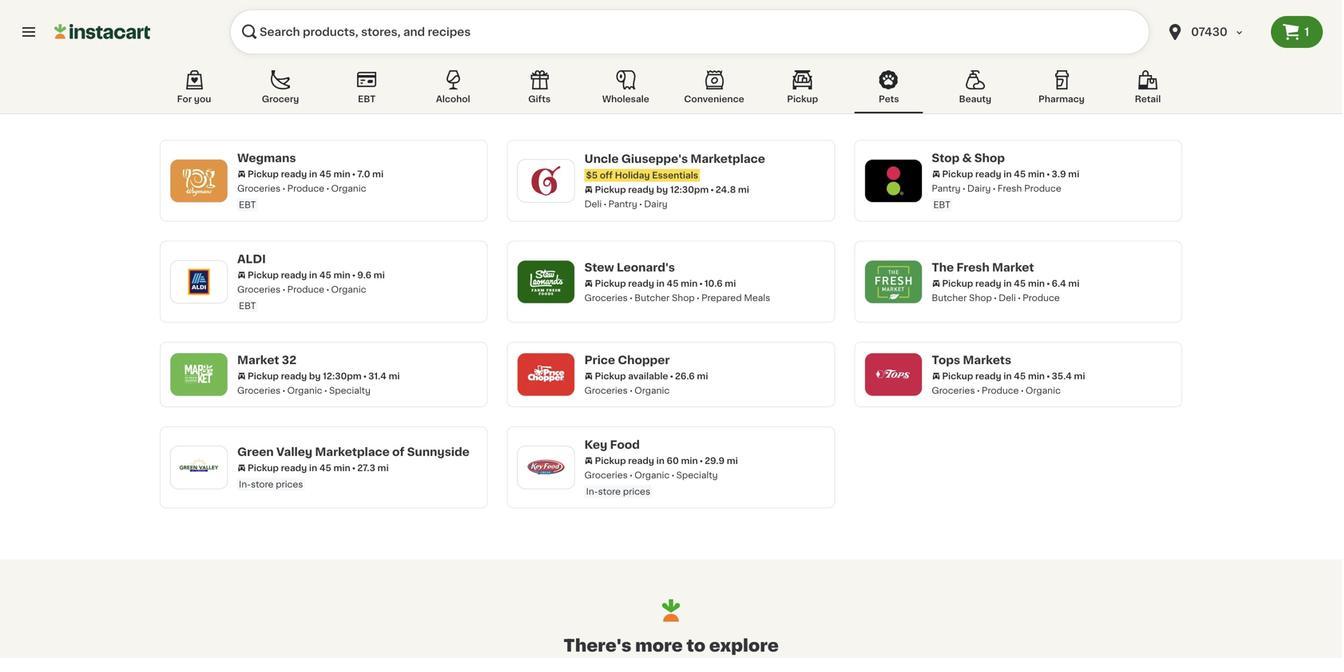 Task type: locate. For each thing, give the bounding box(es) containing it.
pickup ready in 45 min up 'pantry dairy fresh produce ebt'
[[942, 170, 1045, 179]]

specialty down 29.9
[[676, 471, 718, 480]]

groceries produce organic ebt for aldi
[[237, 285, 366, 310]]

45 up groceries butcher shop prepared meals
[[667, 279, 679, 288]]

butcher down leonard's
[[635, 293, 670, 302]]

marketplace up 24.8
[[691, 153, 765, 165]]

in down valley
[[309, 464, 317, 473]]

in left 7.0
[[309, 170, 317, 179]]

&
[[962, 153, 972, 164]]

1 groceries produce organic ebt from the top
[[237, 184, 366, 209]]

groceries down 'tops'
[[932, 386, 975, 395]]

specialty for groceries organic specialty
[[329, 386, 371, 395]]

ready down markets
[[975, 372, 1001, 381]]

min left 7.0
[[334, 170, 350, 179]]

12:30pm down the essentials
[[670, 185, 709, 194]]

deli down 'the fresh market'
[[999, 293, 1016, 302]]

mi right 29.9
[[727, 457, 738, 465]]

marketplace up 27.3
[[315, 447, 390, 458]]

stop
[[932, 153, 960, 164]]

45 for the fresh market
[[1014, 279, 1026, 288]]

1 horizontal spatial 12:30pm
[[670, 185, 709, 194]]

1 horizontal spatial dairy
[[967, 184, 991, 193]]

pickup ready in 45 min up butcher shop deli produce
[[942, 279, 1045, 288]]

pets button
[[855, 67, 923, 113]]

ready up butcher shop deli produce
[[975, 279, 1001, 288]]

ebt down "aldi"
[[239, 302, 256, 310]]

pickup for tops markets
[[942, 372, 973, 381]]

chopper
[[618, 355, 670, 366]]

giuseppe's
[[621, 153, 688, 165]]

45 for wegmans
[[319, 170, 331, 179]]

green valley marketplace of sunnyside
[[237, 447, 470, 458]]

prices
[[276, 480, 303, 489], [623, 487, 650, 496]]

organic down 7.0
[[331, 184, 366, 193]]

produce down wegmans
[[287, 184, 324, 193]]

2 groceries produce organic ebt from the top
[[237, 285, 366, 310]]

groceries down stew
[[585, 293, 628, 302]]

ready
[[281, 170, 307, 179], [975, 170, 1001, 179], [628, 185, 654, 194], [281, 271, 307, 280], [628, 279, 654, 288], [975, 279, 1001, 288], [281, 372, 307, 381], [975, 372, 1001, 381], [628, 457, 654, 465], [281, 464, 307, 473]]

convenience
[[684, 95, 744, 103]]

ready for market
[[281, 372, 307, 381]]

1 horizontal spatial butcher
[[932, 293, 967, 302]]

in down leonard's
[[656, 279, 665, 288]]

ebt inside the ebt button
[[358, 95, 376, 103]]

shop left the prepared
[[672, 293, 695, 302]]

market up butcher shop deli produce
[[992, 262, 1034, 273]]

mi for food
[[727, 457, 738, 465]]

1 horizontal spatial prices
[[623, 487, 650, 496]]

Search field
[[230, 10, 1150, 54]]

min for key food
[[681, 457, 698, 465]]

0 horizontal spatial in-
[[239, 480, 251, 489]]

pantry
[[932, 184, 961, 193], [608, 200, 637, 209]]

in up butcher shop deli produce
[[1004, 279, 1012, 288]]

min up groceries butcher shop prepared meals
[[681, 279, 698, 288]]

pickup ready by 12:30pm up groceries organic specialty
[[248, 372, 362, 381]]

0 vertical spatial fresh
[[998, 184, 1022, 193]]

pickup ready in 45 min down "aldi"
[[248, 271, 350, 280]]

butcher down the
[[932, 293, 967, 302]]

pickup ready in 45 min for aldi
[[248, 271, 350, 280]]

45 left 9.6
[[319, 271, 331, 280]]

pickup ready in 45 min down leonard's
[[595, 279, 698, 288]]

groceries
[[237, 184, 281, 193], [237, 285, 281, 294], [585, 293, 628, 302], [237, 386, 281, 395], [585, 386, 628, 395], [932, 386, 975, 395], [585, 471, 628, 480]]

pantry down holiday
[[608, 200, 637, 209]]

ready for stop
[[975, 170, 1001, 179]]

0 horizontal spatial 12:30pm
[[323, 372, 362, 381]]

0 vertical spatial by
[[656, 185, 668, 194]]

produce down 3.9
[[1024, 184, 1061, 193]]

deli down $5 in the left top of the page
[[585, 200, 602, 209]]

ready for green
[[281, 464, 307, 473]]

butcher
[[635, 293, 670, 302], [932, 293, 967, 302]]

0 horizontal spatial deli
[[585, 200, 602, 209]]

green valley marketplace of sunnyside logo image
[[178, 447, 220, 488]]

24.8 mi
[[716, 185, 749, 194]]

32
[[282, 355, 296, 366]]

45 down green valley marketplace of sunnyside at the bottom left
[[319, 464, 331, 473]]

sunnyside
[[407, 447, 470, 458]]

45 left 7.0
[[319, 170, 331, 179]]

prepared
[[701, 293, 742, 302]]

fresh
[[998, 184, 1022, 193], [957, 262, 990, 273]]

31.4 mi
[[368, 372, 400, 381]]

35.4
[[1052, 372, 1072, 381]]

retail
[[1135, 95, 1161, 103]]

groceries produce organic ebt down wegmans
[[237, 184, 366, 209]]

ready down food
[[628, 457, 654, 465]]

1 horizontal spatial market
[[992, 262, 1034, 273]]

pickup ready by 12:30pm down holiday
[[595, 185, 709, 194]]

mi for 32
[[389, 372, 400, 381]]

0 vertical spatial marketplace
[[691, 153, 765, 165]]

0 horizontal spatial market
[[237, 355, 279, 366]]

in for stop & shop
[[1004, 170, 1012, 179]]

ebt inside 'pantry dairy fresh produce ebt'
[[933, 201, 950, 209]]

shop right &
[[974, 153, 1005, 164]]

pharmacy
[[1039, 95, 1085, 103]]

0 horizontal spatial pantry
[[608, 200, 637, 209]]

store down key food
[[598, 487, 621, 496]]

0 vertical spatial deli
[[585, 200, 602, 209]]

mi right 3.9
[[1068, 170, 1079, 179]]

key food logo image
[[525, 447, 567, 488]]

0 vertical spatial pickup ready by 12:30pm
[[595, 185, 709, 194]]

groceries produce organic
[[932, 386, 1061, 395]]

in
[[309, 170, 317, 179], [1004, 170, 1012, 179], [309, 271, 317, 280], [656, 279, 665, 288], [1004, 279, 1012, 288], [1004, 372, 1012, 381], [656, 457, 665, 465], [309, 464, 317, 473]]

45 up groceries produce organic
[[1014, 372, 1026, 381]]

instacart image
[[54, 22, 150, 42]]

12:30pm
[[670, 185, 709, 194], [323, 372, 362, 381]]

you
[[194, 95, 211, 103]]

45
[[319, 170, 331, 179], [1014, 170, 1026, 179], [319, 271, 331, 280], [667, 279, 679, 288], [1014, 279, 1026, 288], [1014, 372, 1026, 381], [319, 464, 331, 473]]

0 horizontal spatial butcher
[[635, 293, 670, 302]]

0 horizontal spatial store
[[251, 480, 274, 489]]

1 horizontal spatial by
[[656, 185, 668, 194]]

in- down key
[[586, 487, 598, 496]]

key
[[585, 439, 607, 451]]

mi
[[372, 170, 384, 179], [1068, 170, 1079, 179], [738, 185, 749, 194], [374, 271, 385, 280], [725, 279, 736, 288], [1068, 279, 1080, 288], [389, 372, 400, 381], [697, 372, 708, 381], [1074, 372, 1085, 381], [727, 457, 738, 465], [378, 464, 389, 473]]

min down green valley marketplace of sunnyside at the bottom left
[[334, 464, 350, 473]]

ready down the 32
[[281, 372, 307, 381]]

min left 9.6
[[334, 271, 350, 280]]

by up groceries organic specialty
[[309, 372, 321, 381]]

mi for fresh
[[1068, 279, 1080, 288]]

9.6
[[357, 271, 371, 280]]

ready for key
[[628, 457, 654, 465]]

1 horizontal spatial specialty
[[676, 471, 718, 480]]

pantry down stop
[[932, 184, 961, 193]]

dairy down the stop & shop
[[967, 184, 991, 193]]

in left 60
[[656, 457, 665, 465]]

0 vertical spatial pantry
[[932, 184, 961, 193]]

min right 60
[[681, 457, 698, 465]]

grocery button
[[246, 67, 315, 113]]

0 vertical spatial dairy
[[967, 184, 991, 193]]

mi for leonard's
[[725, 279, 736, 288]]

1 vertical spatial marketplace
[[315, 447, 390, 458]]

holiday
[[615, 171, 650, 180]]

pickup for aldi
[[248, 271, 279, 280]]

alcohol
[[436, 95, 470, 103]]

groceries organic
[[585, 386, 670, 395]]

wholesale button
[[591, 67, 660, 113]]

specialty for groceries organic specialty in-store prices
[[676, 471, 718, 480]]

mi for chopper
[[697, 372, 708, 381]]

mi right 31.4
[[389, 372, 400, 381]]

stop & shop logo image
[[873, 160, 914, 202]]

store down the green
[[251, 480, 274, 489]]

min left 3.9
[[1028, 170, 1045, 179]]

specialty down 31.4
[[329, 386, 371, 395]]

wegmans logo image
[[178, 160, 220, 202]]

0 vertical spatial groceries produce organic ebt
[[237, 184, 366, 209]]

in- inside "groceries organic specialty in-store prices"
[[586, 487, 598, 496]]

fresh right the
[[957, 262, 990, 273]]

mi right 26.6
[[697, 372, 708, 381]]

min for stew leonard's
[[681, 279, 698, 288]]

45 up 'pantry dairy fresh produce ebt'
[[1014, 170, 1026, 179]]

1 vertical spatial groceries produce organic ebt
[[237, 285, 366, 310]]

1 vertical spatial fresh
[[957, 262, 990, 273]]

0 horizontal spatial specialty
[[329, 386, 371, 395]]

pickup for price chopper
[[595, 372, 626, 381]]

in- down the green
[[239, 480, 251, 489]]

shop
[[974, 153, 1005, 164], [672, 293, 695, 302], [969, 293, 992, 302]]

27.3 mi
[[357, 464, 389, 473]]

1 vertical spatial 12:30pm
[[323, 372, 362, 381]]

min left 6.4 at the top right of the page
[[1028, 279, 1045, 288]]

butcher shop deli produce
[[932, 293, 1060, 302]]

2 butcher from the left
[[932, 293, 967, 302]]

pickup ready in 45 min for wegmans
[[248, 170, 350, 179]]

pickup ready in 45 min down valley
[[248, 464, 350, 473]]

ready up 'pantry dairy fresh produce ebt'
[[975, 170, 1001, 179]]

pickup ready in 45 min up groceries produce organic
[[942, 372, 1045, 381]]

2 07430 button from the left
[[1166, 10, 1261, 54]]

aldi
[[237, 254, 266, 265]]

1 horizontal spatial marketplace
[[691, 153, 765, 165]]

key food
[[585, 439, 640, 451]]

specialty inside "groceries organic specialty in-store prices"
[[676, 471, 718, 480]]

0 vertical spatial 12:30pm
[[670, 185, 709, 194]]

there's more to explore
[[563, 637, 779, 654]]

fresh inside 'pantry dairy fresh produce ebt'
[[998, 184, 1022, 193]]

ready for stew
[[628, 279, 654, 288]]

mi right 7.0
[[372, 170, 384, 179]]

groceries produce organic ebt down "aldi"
[[237, 285, 366, 310]]

stew
[[585, 262, 614, 273]]

0 horizontal spatial by
[[309, 372, 321, 381]]

1 horizontal spatial fresh
[[998, 184, 1022, 193]]

dairy
[[967, 184, 991, 193], [644, 200, 668, 209]]

1 vertical spatial deli
[[999, 293, 1016, 302]]

ebt
[[358, 95, 376, 103], [239, 201, 256, 209], [933, 201, 950, 209], [239, 302, 256, 310]]

45 up butcher shop deli produce
[[1014, 279, 1026, 288]]

1 horizontal spatial pickup ready by 12:30pm
[[595, 185, 709, 194]]

ready down valley
[[281, 464, 307, 473]]

pickup ready in 45 min down wegmans
[[248, 170, 350, 179]]

produce up the 32
[[287, 285, 324, 294]]

stew leonard's logo image
[[525, 261, 567, 303]]

0 horizontal spatial pickup ready by 12:30pm
[[248, 372, 362, 381]]

6.4
[[1052, 279, 1066, 288]]

stop & shop
[[932, 153, 1005, 164]]

0 horizontal spatial marketplace
[[315, 447, 390, 458]]

in up groceries produce organic
[[1004, 372, 1012, 381]]

mi right 10.6
[[725, 279, 736, 288]]

min for the fresh market
[[1028, 279, 1045, 288]]

fresh down the stop & shop
[[998, 184, 1022, 193]]

12:30pm left 31.4
[[323, 372, 362, 381]]

1 vertical spatial dairy
[[644, 200, 668, 209]]

pharmacy button
[[1027, 67, 1096, 113]]

1 vertical spatial specialty
[[676, 471, 718, 480]]

organic down 9.6
[[331, 285, 366, 294]]

market left the 32
[[237, 355, 279, 366]]

in up 'pantry dairy fresh produce ebt'
[[1004, 170, 1012, 179]]

0 vertical spatial market
[[992, 262, 1034, 273]]

1 horizontal spatial in-
[[586, 487, 598, 496]]

None search field
[[230, 10, 1150, 54]]

pickup for market 32
[[248, 372, 279, 381]]

groceries produce organic ebt
[[237, 184, 366, 209], [237, 285, 366, 310]]

gifts
[[528, 95, 551, 103]]

shop for &
[[974, 153, 1005, 164]]

valley
[[276, 447, 312, 458]]

prices down valley
[[276, 480, 303, 489]]

food
[[610, 439, 640, 451]]

in for green valley marketplace of sunnyside
[[309, 464, 317, 473]]

ready down holiday
[[628, 185, 654, 194]]

by down the essentials
[[656, 185, 668, 194]]

1 vertical spatial pickup ready by 12:30pm
[[248, 372, 362, 381]]

0 horizontal spatial dairy
[[644, 200, 668, 209]]

pickup
[[787, 95, 818, 103], [248, 170, 279, 179], [942, 170, 973, 179], [595, 185, 626, 194], [248, 271, 279, 280], [595, 279, 626, 288], [942, 279, 973, 288], [248, 372, 279, 381], [595, 372, 626, 381], [942, 372, 973, 381], [595, 457, 626, 465], [248, 464, 279, 473]]

mi right 6.4 at the top right of the page
[[1068, 279, 1080, 288]]

dairy down the essentials
[[644, 200, 668, 209]]

0 vertical spatial specialty
[[329, 386, 371, 395]]

min for aldi
[[334, 271, 350, 280]]

1 vertical spatial by
[[309, 372, 321, 381]]

45 for aldi
[[319, 271, 331, 280]]

pickup available
[[595, 372, 668, 381]]

ebt up 7.0
[[358, 95, 376, 103]]

produce inside 'pantry dairy fresh produce ebt'
[[1024, 184, 1061, 193]]

produce
[[287, 184, 324, 193], [1024, 184, 1061, 193], [287, 285, 324, 294], [1023, 293, 1060, 302], [982, 386, 1019, 395]]

pickup ready by 12:30pm for pantry
[[595, 185, 709, 194]]

marketplace inside uncle giuseppe's marketplace $5 off holiday essentials
[[691, 153, 765, 165]]

groceries down key food
[[585, 471, 628, 480]]

prices down pickup ready in 60 min
[[623, 487, 650, 496]]

groceries down "aldi"
[[237, 285, 281, 294]]

in for wegmans
[[309, 170, 317, 179]]

stew leonard's
[[585, 262, 675, 273]]

1 horizontal spatial pantry
[[932, 184, 961, 193]]

market
[[992, 262, 1034, 273], [237, 355, 279, 366]]

pickup ready in 60 min
[[595, 457, 698, 465]]

1 button
[[1271, 16, 1323, 48]]

mi right 35.4
[[1074, 372, 1085, 381]]

the fresh market
[[932, 262, 1034, 273]]

pantry inside 'pantry dairy fresh produce ebt'
[[932, 184, 961, 193]]

ready down wegmans
[[281, 170, 307, 179]]

ebt down stop
[[933, 201, 950, 209]]

1 horizontal spatial store
[[598, 487, 621, 496]]

by
[[656, 185, 668, 194], [309, 372, 321, 381]]

07430 button
[[1156, 10, 1271, 54], [1166, 10, 1261, 54]]

in for tops markets
[[1004, 372, 1012, 381]]

in left 9.6
[[309, 271, 317, 280]]

pets
[[879, 95, 899, 103]]

store
[[251, 480, 274, 489], [598, 487, 621, 496]]



Task type: vqa. For each thing, say whether or not it's contained in the screenshot.
Pickup associated with Stop & Shop
yes



Task type: describe. For each thing, give the bounding box(es) containing it.
there's
[[563, 637, 631, 654]]

pantry dairy fresh produce ebt
[[932, 184, 1061, 209]]

29.9 mi
[[705, 457, 738, 465]]

marketplace for giuseppe's
[[691, 153, 765, 165]]

groceries produce organic ebt for wegmans
[[237, 184, 366, 209]]

groceries butcher shop prepared meals
[[585, 293, 770, 302]]

pickup for stop & shop
[[942, 170, 973, 179]]

in for the fresh market
[[1004, 279, 1012, 288]]

uncle giuseppe's marketplace logo image
[[525, 160, 567, 202]]

groceries down 'market 32'
[[237, 386, 281, 395]]

in for key food
[[656, 457, 665, 465]]

wegmans
[[237, 153, 296, 164]]

meals
[[744, 293, 770, 302]]

0 horizontal spatial prices
[[276, 480, 303, 489]]

groceries inside "groceries organic specialty in-store prices"
[[585, 471, 628, 480]]

ready for the
[[975, 279, 1001, 288]]

26.6
[[675, 372, 695, 381]]

groceries down wegmans
[[237, 184, 281, 193]]

essentials
[[652, 171, 698, 180]]

tops
[[932, 355, 960, 366]]

tops markets logo image
[[873, 354, 914, 395]]

1 vertical spatial market
[[237, 355, 279, 366]]

gifts button
[[505, 67, 574, 113]]

pickup ready in 45 min for tops markets
[[942, 372, 1045, 381]]

marketplace for valley
[[315, 447, 390, 458]]

green
[[237, 447, 274, 458]]

in-store prices
[[239, 480, 303, 489]]

tops markets
[[932, 355, 1011, 366]]

7.0 mi
[[357, 170, 384, 179]]

produce down 6.4 at the top right of the page
[[1023, 293, 1060, 302]]

the
[[932, 262, 954, 273]]

pickup button
[[768, 67, 837, 113]]

min for tops markets
[[1028, 372, 1045, 381]]

pickup ready in 45 min for the fresh market
[[942, 279, 1045, 288]]

1
[[1305, 26, 1309, 38]]

mi for markets
[[1074, 372, 1085, 381]]

the fresh market logo image
[[873, 261, 914, 303]]

ebt down wegmans
[[239, 201, 256, 209]]

pickup for key food
[[595, 457, 626, 465]]

organic down 35.4
[[1026, 386, 1061, 395]]

beauty
[[959, 95, 992, 103]]

pickup for wegmans
[[248, 170, 279, 179]]

ready for tops
[[975, 372, 1001, 381]]

pickup ready in 45 min for stop & shop
[[942, 170, 1045, 179]]

in for aldi
[[309, 271, 317, 280]]

mi right 24.8
[[738, 185, 749, 194]]

alcohol button
[[419, 67, 487, 113]]

market 32
[[237, 355, 296, 366]]

market 32 logo image
[[178, 354, 220, 395]]

ebt button
[[332, 67, 401, 113]]

0 horizontal spatial fresh
[[957, 262, 990, 273]]

45 for tops markets
[[1014, 372, 1026, 381]]

10.6
[[704, 279, 723, 288]]

pickup for the fresh market
[[942, 279, 973, 288]]

pickup ready in 45 min for green valley marketplace of sunnyside
[[248, 464, 350, 473]]

groceries organic specialty in-store prices
[[585, 471, 718, 496]]

1 07430 button from the left
[[1156, 10, 1271, 54]]

in for stew leonard's
[[656, 279, 665, 288]]

3.9
[[1052, 170, 1066, 179]]

12:30pm for specialty
[[323, 372, 362, 381]]

9.6 mi
[[357, 271, 385, 280]]

wholesale
[[602, 95, 649, 103]]

by for specialty
[[309, 372, 321, 381]]

more
[[635, 637, 683, 654]]

price chopper logo image
[[525, 354, 567, 395]]

organic down available on the bottom left
[[635, 386, 670, 395]]

beauty button
[[941, 67, 1010, 113]]

price
[[585, 355, 615, 366]]

45 for green valley marketplace of sunnyside
[[319, 464, 331, 473]]

store inside "groceries organic specialty in-store prices"
[[598, 487, 621, 496]]

produce down markets
[[982, 386, 1019, 395]]

mi right 9.6
[[374, 271, 385, 280]]

shop for butcher
[[672, 293, 695, 302]]

for you button
[[160, 67, 228, 113]]

$5
[[586, 171, 598, 180]]

pickup ready in 45 min for stew leonard's
[[595, 279, 698, 288]]

explore
[[709, 637, 779, 654]]

24.8
[[716, 185, 736, 194]]

1 vertical spatial pantry
[[608, 200, 637, 209]]

to
[[687, 637, 706, 654]]

for
[[177, 95, 192, 103]]

min for green valley marketplace of sunnyside
[[334, 464, 350, 473]]

pickup inside button
[[787, 95, 818, 103]]

groceries organic specialty
[[237, 386, 371, 395]]

min for stop & shop
[[1028, 170, 1045, 179]]

off
[[600, 171, 613, 180]]

min for wegmans
[[334, 170, 350, 179]]

dairy inside 'pantry dairy fresh produce ebt'
[[967, 184, 991, 193]]

6.4 mi
[[1052, 279, 1080, 288]]

1 horizontal spatial deli
[[999, 293, 1016, 302]]

leonard's
[[617, 262, 675, 273]]

markets
[[963, 355, 1011, 366]]

organic inside "groceries organic specialty in-store prices"
[[635, 471, 670, 480]]

retail button
[[1114, 67, 1182, 113]]

07430
[[1191, 26, 1228, 38]]

pickup ready by 12:30pm for organic
[[248, 372, 362, 381]]

by for dairy
[[656, 185, 668, 194]]

shop categories tab list
[[160, 67, 1182, 113]]

29.9
[[705, 457, 725, 465]]

available
[[628, 372, 668, 381]]

deli pantry dairy
[[585, 200, 668, 209]]

aldi logo image
[[178, 261, 220, 303]]

ready left 9.6
[[281, 271, 307, 280]]

shop down 'the fresh market'
[[969, 293, 992, 302]]

uncle giuseppe's marketplace $5 off holiday essentials
[[585, 153, 765, 180]]

12:30pm for dairy
[[670, 185, 709, 194]]

uncle
[[585, 153, 619, 165]]

for you
[[177, 95, 211, 103]]

7.0
[[357, 170, 370, 179]]

45 for stop & shop
[[1014, 170, 1026, 179]]

pickup for green valley marketplace of sunnyside
[[248, 464, 279, 473]]

mi for &
[[1068, 170, 1079, 179]]

1 butcher from the left
[[635, 293, 670, 302]]

10.6 mi
[[704, 279, 736, 288]]

of
[[392, 447, 405, 458]]

35.4 mi
[[1052, 372, 1085, 381]]

groceries down pickup available
[[585, 386, 628, 395]]

organic down the 32
[[287, 386, 322, 395]]

3.9 mi
[[1052, 170, 1079, 179]]

27.3
[[357, 464, 375, 473]]

pickup for stew leonard's
[[595, 279, 626, 288]]

convenience button
[[678, 67, 751, 113]]

prices inside "groceries organic specialty in-store prices"
[[623, 487, 650, 496]]

31.4
[[368, 372, 386, 381]]

mi for valley
[[378, 464, 389, 473]]

price chopper
[[585, 355, 670, 366]]

26.6 mi
[[675, 372, 708, 381]]

60
[[667, 457, 679, 465]]

45 for stew leonard's
[[667, 279, 679, 288]]



